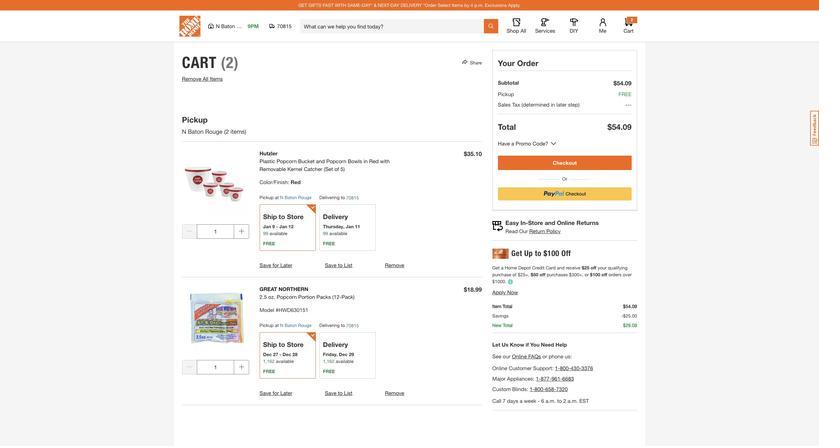 Task type: vqa. For each thing, say whether or not it's contained in the screenshot.
CURTAINS & DRAPES image on the right
no



Task type: describe. For each thing, give the bounding box(es) containing it.
99 inside ship to store jan 9 - jan 12 99 available
[[263, 231, 268, 236]]

961-
[[552, 376, 563, 382]]

$54.09 for item total
[[623, 304, 637, 309]]

2 vertical spatial online
[[493, 365, 508, 371]]

$1000.
[[493, 279, 507, 284]]

0 vertical spatial remove
[[182, 76, 201, 82]]

by
[[465, 2, 470, 8]]

0 vertical spatial items
[[452, 2, 463, 8]]

next-
[[378, 2, 391, 8]]

and inside hutzler plastic popcorn bucket and popcorn bowls in red with removable kernel catcher (set of 5)
[[316, 158, 325, 164]]

0 horizontal spatial 2
[[226, 128, 229, 135]]

$35.10
[[464, 150, 482, 157]]

430-
[[571, 365, 582, 371]]

delivery thursday, jan 11 99 available
[[323, 213, 360, 236]]

northern
[[279, 286, 308, 292]]

let us know if you need help
[[493, 342, 567, 348]]

have
[[498, 140, 510, 147]]

delivery for $18.99
[[323, 341, 348, 348]]

free for delivery friday, dec 29 1,162 available
[[323, 369, 335, 374]]

---
[[626, 101, 632, 108]]

pickup at n baton rouge for $35.10
[[260, 195, 312, 200]]

1- for 800-
[[530, 386, 535, 392]]

70815 inside button
[[277, 23, 292, 29]]

delivering for $35.10
[[320, 195, 340, 200]]

99 inside delivery thursday, jan 11 99 available
[[323, 231, 328, 236]]

our
[[503, 353, 511, 360]]

available inside ship to store jan 9 - jan 12 99 available
[[270, 231, 288, 236]]

or for $300+,
[[585, 272, 589, 277]]

thursday,
[[323, 224, 345, 229]]

apply
[[493, 289, 506, 296]]

credit offer details image
[[508, 280, 513, 285]]

qualifying
[[608, 265, 628, 271]]

credit card icon image
[[493, 249, 509, 259]]

$54.09 for total
[[608, 122, 632, 132]]

12
[[289, 224, 294, 229]]

#
[[276, 307, 279, 313]]

removable
[[260, 166, 286, 172]]

great northern 2.5 oz. popcorn portion packs (12-pack)
[[260, 286, 355, 300]]

for for $35.10
[[273, 262, 279, 268]]

delivery friday, dec 29 1,162 available
[[323, 341, 354, 364]]

(set
[[324, 166, 333, 172]]

call
[[493, 398, 502, 404]]

delivering to 70815 for $18.99
[[320, 323, 359, 328]]

What can we help you find today? search field
[[304, 19, 484, 33]]

1,162 inside the delivery friday, dec 29 1,162 available
[[323, 358, 335, 364]]

1-800-430-3376 link
[[555, 365, 593, 371]]

70815 link for $35.10
[[346, 194, 359, 201]]

color/finish : red
[[260, 179, 301, 185]]

remove all items
[[182, 76, 223, 82]]

color/finish
[[260, 179, 288, 185]]

subtotal
[[498, 80, 519, 86]]

ship to store jan 9 - jan 12 99 available
[[263, 213, 304, 236]]

faqs
[[529, 353, 541, 360]]

bucket
[[298, 158, 315, 164]]

available inside delivery thursday, jan 11 99 available
[[330, 231, 347, 236]]

get
[[299, 2, 307, 8]]

me
[[599, 27, 607, 34]]

kernel
[[288, 166, 303, 172]]

2 dec from the left
[[283, 352, 291, 357]]

have a promo code? link
[[498, 140, 549, 148]]

available inside the delivery friday, dec 29 1,162 available
[[336, 358, 354, 364]]

1 vertical spatial red
[[291, 179, 301, 185]]

model
[[260, 307, 274, 313]]

save for later for $35.10
[[260, 262, 292, 268]]

orders over $1000.
[[493, 272, 632, 284]]

shop
[[507, 27, 519, 34]]

your order
[[498, 59, 539, 68]]

week
[[524, 398, 537, 404]]

day
[[391, 2, 400, 8]]

n baton rouge ( 2 item s )
[[182, 128, 248, 135]]

sales tax (determined in later step)
[[498, 101, 580, 108]]

orders
[[609, 272, 622, 277]]

$54.09 for subtotal
[[614, 80, 632, 87]]

1 dec from the left
[[263, 352, 272, 357]]

get for get a home depot credit card and receive $25 off
[[493, 265, 500, 271]]

us
[[502, 342, 509, 348]]

70815 for $18.99
[[346, 323, 359, 328]]

same-
[[348, 2, 362, 8]]

remove button for $35.10
[[385, 261, 405, 269]]

of inside your qualifying purchase of $25+,
[[513, 272, 517, 277]]

new
[[493, 323, 502, 328]]

1 a.m. from the left
[[546, 398, 556, 404]]

later for $18.99
[[281, 390, 292, 396]]

increment image for $35.10
[[239, 229, 244, 234]]

in inside hutzler plastic popcorn bucket and popcorn bowls in red with removable kernel catcher (set of 5)
[[364, 158, 368, 164]]

bowls
[[348, 158, 362, 164]]

share
[[470, 60, 482, 65]]

popcorn up kernel
[[277, 158, 297, 164]]

658-
[[546, 386, 556, 392]]

p.m.
[[475, 2, 484, 8]]

or for faqs
[[543, 353, 548, 360]]

feedback link image
[[811, 111, 820, 146]]

purchases
[[547, 272, 568, 277]]

$25
[[582, 265, 590, 271]]

up
[[525, 249, 533, 258]]

0 horizontal spatial off
[[540, 272, 546, 277]]

9pm
[[248, 23, 259, 29]]

us:
[[565, 353, 572, 360]]

1 vertical spatial 800-
[[535, 386, 546, 392]]

support:
[[533, 365, 554, 371]]

apply.
[[508, 2, 521, 8]]

popcorn up 5)
[[327, 158, 347, 164]]

(
[[224, 128, 226, 135]]

save to list for $18.99
[[325, 390, 353, 396]]

list for $18.99
[[344, 390, 353, 396]]

:
[[288, 179, 289, 185]]

0 vertical spatial $100
[[544, 249, 560, 258]]

code?
[[533, 140, 549, 147]]

in-
[[521, 219, 528, 226]]

remove button for $18.99
[[385, 389, 405, 397]]

store for $35.10
[[287, 213, 304, 220]]

4
[[471, 2, 473, 8]]

877-
[[541, 376, 552, 382]]

credit
[[532, 265, 545, 271]]

ship for $35.10
[[263, 213, 277, 220]]

easy in-store and online returns read our return policy
[[506, 219, 599, 234]]

2 horizontal spatial 1-
[[555, 365, 560, 371]]

a for have
[[512, 140, 515, 147]]

at for $35.10
[[275, 195, 279, 200]]

decrement image for $18.99
[[187, 364, 192, 370]]

n baton rouge
[[216, 23, 252, 29]]

all for shop
[[521, 27, 527, 34]]

2 vertical spatial 2
[[564, 398, 567, 404]]

promo
[[516, 140, 531, 147]]

to inside ship to store jan 9 - jan 12 99 available
[[279, 213, 285, 220]]

our
[[520, 228, 528, 234]]

with
[[335, 2, 346, 8]]

fast
[[323, 2, 334, 8]]

cart
[[182, 53, 217, 72]]

get gifts fast with same-day* & next-day delivery *order select items by 4 p.m. exclusions apply.
[[299, 2, 521, 8]]

0 vertical spatial 800-
[[560, 365, 571, 371]]

custom blinds: 1-800-658-7320
[[493, 386, 568, 392]]

get a home depot credit card and receive $25 off
[[493, 265, 597, 271]]

for for $18.99
[[273, 390, 279, 396]]

diy button
[[564, 18, 585, 34]]

great
[[260, 286, 277, 292]]

if
[[526, 342, 529, 348]]

packs
[[317, 294, 331, 300]]

s
[[242, 128, 245, 135]]

7320
[[556, 386, 568, 392]]

at for $18.99
[[275, 323, 279, 328]]

- $25.00
[[622, 313, 637, 319]]

2 horizontal spatial off
[[602, 272, 608, 277]]

baton left "9pm"
[[221, 23, 235, 29]]

total for item total
[[503, 304, 513, 309]]

your
[[598, 265, 607, 271]]

$50 off purchases $300+, or $100 off
[[531, 272, 608, 277]]

n baton rouge button for $35.10
[[280, 195, 312, 200]]

$25.00
[[623, 313, 637, 319]]



Task type: locate. For each thing, give the bounding box(es) containing it.
0 vertical spatial for
[[273, 262, 279, 268]]

n
[[216, 23, 220, 29], [182, 128, 186, 135], [280, 195, 284, 200], [280, 323, 284, 328]]

0 vertical spatial 70815
[[277, 23, 292, 29]]

available down thursday,
[[330, 231, 347, 236]]

baton down :
[[285, 195, 297, 200]]

*order
[[423, 2, 437, 8]]

remove for $18.99
[[385, 390, 405, 396]]

easy
[[506, 219, 519, 226]]

1 vertical spatial delivering to 70815
[[320, 323, 359, 328]]

1 vertical spatial 70815
[[346, 195, 359, 201]]

dec left 28
[[283, 352, 291, 357]]

1 horizontal spatial all
[[521, 27, 527, 34]]

ship inside ship to store dec 27 - dec 28 1,162 available
[[263, 341, 277, 348]]

800-
[[560, 365, 571, 371], [535, 386, 546, 392]]

1 jan from the left
[[263, 224, 271, 229]]

1 horizontal spatial items
[[452, 2, 463, 8]]

friday,
[[323, 352, 338, 357]]

2 inside cart 2
[[631, 17, 633, 22]]

jan left 9
[[263, 224, 271, 229]]

available
[[270, 231, 288, 236], [330, 231, 347, 236], [276, 358, 294, 364], [336, 358, 354, 364]]

0 horizontal spatial jan
[[263, 224, 271, 229]]

delivery inside delivery thursday, jan 11 99 available
[[323, 213, 348, 220]]

total for new total
[[503, 323, 513, 328]]

1 later from the top
[[281, 262, 292, 268]]

0 vertical spatial delivering
[[320, 195, 340, 200]]

1 horizontal spatial $100
[[590, 272, 601, 277]]

free down 27
[[263, 369, 275, 374]]

now
[[507, 289, 518, 296]]

$54.09 down ---
[[608, 122, 632, 132]]

pickup at n baton rouge down :
[[260, 195, 312, 200]]

- inside ship to store dec 27 - dec 28 1,162 available
[[280, 352, 281, 357]]

store up return
[[528, 219, 543, 226]]

all down cart (2)
[[203, 76, 209, 82]]

0 horizontal spatial get
[[493, 265, 500, 271]]

baton left the (
[[188, 128, 204, 135]]

n baton rouge button
[[280, 195, 312, 200], [280, 323, 312, 328]]

1 horizontal spatial in
[[551, 101, 555, 108]]

0 horizontal spatial red
[[291, 179, 301, 185]]

product image
[[182, 150, 249, 217], [182, 285, 249, 352]]

decrement image
[[187, 229, 192, 234], [187, 364, 192, 370]]

ship inside ship to store jan 9 - jan 12 99 available
[[263, 213, 277, 220]]

blinds:
[[513, 386, 529, 392]]

sales
[[498, 101, 511, 108]]

1 horizontal spatial get
[[512, 249, 523, 258]]

0 vertical spatial online
[[557, 219, 575, 226]]

off down your
[[602, 272, 608, 277]]

1 vertical spatial list
[[344, 390, 353, 396]]

free for ship to store dec 27 - dec 28 1,162 available
[[263, 369, 275, 374]]

70815 link up jan 11
[[346, 194, 359, 201]]

all inside button
[[521, 27, 527, 34]]

customer
[[509, 365, 532, 371]]

phone
[[549, 353, 564, 360]]

dec left 27
[[263, 352, 272, 357]]

1 decrement image from the top
[[187, 229, 192, 234]]

2 later from the top
[[281, 390, 292, 396]]

pickup up "n baton rouge ( 2 item s )"
[[182, 115, 208, 124]]

2 delivery from the top
[[323, 341, 348, 348]]

product image for $35.10
[[182, 150, 249, 217]]

2 n baton rouge button from the top
[[280, 323, 312, 328]]

home
[[505, 265, 517, 271]]

1 vertical spatial $54.09
[[608, 122, 632, 132]]

pickup at n baton rouge for $18.99
[[260, 323, 312, 328]]

jan
[[263, 224, 271, 229], [279, 224, 287, 229]]

online up customer
[[512, 353, 527, 360]]

or down $25
[[585, 272, 589, 277]]

n baton rouge button down :
[[280, 195, 312, 200]]

pack)
[[342, 294, 355, 300]]

available down 9
[[270, 231, 288, 236]]

ship up 9
[[263, 213, 277, 220]]

a
[[512, 140, 515, 147], [501, 265, 504, 271], [520, 398, 523, 404]]

1 horizontal spatial off
[[591, 265, 597, 271]]

1 1,162 from the left
[[263, 358, 275, 364]]

0 vertical spatial decrement image
[[187, 229, 192, 234]]

0 vertical spatial of
[[335, 166, 339, 172]]

popcorn inside the great northern 2.5 oz. popcorn portion packs (12-pack)
[[277, 294, 297, 300]]

new total
[[493, 323, 513, 328]]

hutzler
[[260, 150, 278, 156]]

0 vertical spatial get
[[512, 249, 523, 258]]

list for $35.10
[[344, 262, 353, 268]]

70815 down pack)
[[346, 323, 359, 328]]

1 horizontal spatial a.m.
[[568, 398, 578, 404]]

1 vertical spatial save to list link
[[325, 390, 353, 396]]

0 horizontal spatial a.m.
[[546, 398, 556, 404]]

dec
[[263, 352, 272, 357], [283, 352, 291, 357]]

cart (2)
[[182, 53, 239, 72]]

call 7 days a week - 6 a.m. to 2 a.m. est
[[493, 398, 589, 404]]

0 horizontal spatial a
[[501, 265, 504, 271]]

save to list for $35.10
[[325, 262, 353, 268]]

and up catcher
[[316, 158, 325, 164]]

70815 button
[[269, 23, 292, 29]]

a right days
[[520, 398, 523, 404]]

store inside ship to store jan 9 - jan 12 99 available
[[287, 213, 304, 220]]

to inside ship to store dec 27 - dec 28 1,162 available
[[279, 341, 285, 348]]

2 70815 link from the top
[[346, 322, 359, 329]]

get left up
[[512, 249, 523, 258]]

1 vertical spatial or
[[543, 353, 548, 360]]

delivery up thursday,
[[323, 213, 348, 220]]

shop all
[[507, 27, 527, 34]]

catcher
[[304, 166, 323, 172]]

pickup down the model
[[260, 323, 274, 328]]

2 save to list from the top
[[325, 390, 353, 396]]

0 vertical spatial 2
[[631, 17, 633, 22]]

$100
[[544, 249, 560, 258], [590, 272, 601, 277]]

1 vertical spatial decrement image
[[187, 364, 192, 370]]

delivery
[[401, 2, 422, 8]]

baton down hwd630151
[[285, 323, 297, 328]]

70815 link for $18.99
[[346, 322, 359, 329]]

- inside ship to store jan 9 - jan 12 99 available
[[276, 224, 278, 229]]

1 vertical spatial n baton rouge button
[[280, 323, 312, 328]]

n baton rouge button down hwd630151
[[280, 323, 312, 328]]

$100 down your
[[590, 272, 601, 277]]

later
[[557, 101, 567, 108]]

1 product image from the top
[[182, 150, 249, 217]]

1 remove button from the top
[[385, 261, 405, 269]]

the home depot logo image
[[179, 16, 200, 37]]

need
[[541, 342, 554, 348]]

1 vertical spatial 70815 link
[[346, 322, 359, 329]]

cart
[[624, 27, 634, 34]]

$100 up card at the bottom of page
[[544, 249, 560, 258]]

1,162 down friday,
[[323, 358, 335, 364]]

list
[[344, 262, 353, 268], [344, 390, 353, 396]]

delivery for $35.10
[[323, 213, 348, 220]]

1 vertical spatial increment image
[[239, 364, 244, 370]]

70815 up jan 11
[[346, 195, 359, 201]]

oz.
[[268, 294, 275, 300]]

1 vertical spatial delivering
[[320, 323, 340, 328]]

jan left 12
[[279, 224, 287, 229]]

2 vertical spatial 1-
[[530, 386, 535, 392]]

$54.09 up $25.00
[[623, 304, 637, 309]]

0 vertical spatial ship
[[263, 213, 277, 220]]

2 increment image from the top
[[239, 364, 244, 370]]

1 vertical spatial for
[[273, 390, 279, 396]]

store for $18.99
[[287, 341, 304, 348]]

-
[[626, 101, 628, 108], [628, 101, 630, 108], [630, 101, 632, 108], [276, 224, 278, 229], [622, 313, 623, 319], [280, 352, 281, 357], [538, 398, 540, 404]]

free for ship to store jan 9 - jan 12 99 available
[[263, 241, 275, 246]]

order
[[517, 59, 539, 68]]

available down dec 29
[[336, 358, 354, 364]]

0 vertical spatial all
[[521, 27, 527, 34]]

available down 27
[[276, 358, 294, 364]]

of inside hutzler plastic popcorn bucket and popcorn bowls in red with removable kernel catcher (set of 5)
[[335, 166, 339, 172]]

delivery inside the delivery friday, dec 29 1,162 available
[[323, 341, 348, 348]]

remove for $35.10
[[385, 262, 405, 268]]

1 horizontal spatial dec
[[283, 352, 291, 357]]

1 ship from the top
[[263, 213, 277, 220]]

$54.09
[[614, 80, 632, 87], [608, 122, 632, 132], [623, 304, 637, 309]]

delivering up the delivery friday, dec 29 1,162 available
[[320, 323, 340, 328]]

1 vertical spatial product image
[[182, 285, 249, 352]]

)
[[245, 128, 246, 135]]

None text field
[[197, 225, 234, 239], [197, 360, 234, 375], [197, 225, 234, 239], [197, 360, 234, 375]]

delivering to 70815 up the delivery friday, dec 29 1,162 available
[[320, 323, 359, 328]]

3376
[[582, 365, 593, 371]]

get for get up to $100 off
[[512, 249, 523, 258]]

red right :
[[291, 179, 301, 185]]

1,162 down 27
[[263, 358, 275, 364]]

all for remove
[[203, 76, 209, 82]]

0 horizontal spatial 800-
[[535, 386, 546, 392]]

1 vertical spatial $100
[[590, 272, 601, 277]]

1 70815 link from the top
[[346, 194, 359, 201]]

free down thursday,
[[323, 241, 335, 246]]

delivering down (set
[[320, 195, 340, 200]]

pickup at n baton rouge down the model # hwd630151
[[260, 323, 312, 328]]

online up policy
[[557, 219, 575, 226]]

&
[[374, 2, 377, 8]]

1 vertical spatial all
[[203, 76, 209, 82]]

and inside easy in-store and online returns read our return policy
[[545, 219, 556, 226]]

2 product image from the top
[[182, 285, 249, 352]]

1 increment image from the top
[[239, 229, 244, 234]]

70815 right "9pm"
[[277, 23, 292, 29]]

total right new
[[503, 323, 513, 328]]

1 99 from the left
[[263, 231, 268, 236]]

off right $25
[[591, 265, 597, 271]]

0 horizontal spatial of
[[335, 166, 339, 172]]

2 up cart
[[631, 17, 633, 22]]

$54.09 up ---
[[614, 80, 632, 87]]

delivering to 70815 for $35.10
[[320, 195, 359, 201]]

0 horizontal spatial 1-
[[530, 386, 535, 392]]

1 horizontal spatial and
[[545, 219, 556, 226]]

1 horizontal spatial red
[[369, 158, 379, 164]]

returns
[[577, 219, 599, 226]]

apply now link
[[493, 289, 518, 296]]

store inside easy in-store and online returns read our return policy
[[528, 219, 543, 226]]

2 save to list link from the top
[[325, 390, 353, 396]]

0 horizontal spatial online
[[493, 365, 508, 371]]

1 horizontal spatial online
[[512, 353, 527, 360]]

0 vertical spatial product image
[[182, 150, 249, 217]]

70815 link down pack)
[[346, 322, 359, 329]]

1 vertical spatial later
[[281, 390, 292, 396]]

0 horizontal spatial items
[[210, 76, 223, 82]]

day*
[[362, 2, 373, 8]]

1- down major appliances: 1-877-961-6683
[[530, 386, 535, 392]]

save for later button for $18.99
[[260, 389, 292, 397]]

product image for $18.99
[[182, 285, 249, 352]]

0 vertical spatial or
[[585, 272, 589, 277]]

1 save to list from the top
[[325, 262, 353, 268]]

0 vertical spatial total
[[498, 122, 516, 132]]

n baton rouge button for $18.99
[[280, 323, 312, 328]]

free down 9
[[263, 241, 275, 246]]

2 vertical spatial remove
[[385, 390, 405, 396]]

pickup down color/finish
[[260, 195, 274, 200]]

0 vertical spatial save to list link
[[325, 262, 353, 268]]

2 vertical spatial a
[[520, 398, 523, 404]]

pickup up sales
[[498, 91, 514, 97]]

a up purchase
[[501, 265, 504, 271]]

in right bowls
[[364, 158, 368, 164]]

tax
[[512, 101, 520, 108]]

1 horizontal spatial or
[[585, 272, 589, 277]]

0 vertical spatial delivering to 70815
[[320, 195, 359, 201]]

0 vertical spatial in
[[551, 101, 555, 108]]

select
[[438, 2, 451, 8]]

1 vertical spatial items
[[210, 76, 223, 82]]

1 save for later from the top
[[260, 262, 292, 268]]

0 vertical spatial pickup at n baton rouge
[[260, 195, 312, 200]]

1,162 inside ship to store dec 27 - dec 28 1,162 available
[[263, 358, 275, 364]]

your
[[498, 59, 515, 68]]

increment image
[[239, 229, 244, 234], [239, 364, 244, 370]]

2 horizontal spatial and
[[557, 265, 565, 271]]

2 ship from the top
[[263, 341, 277, 348]]

ship up 27
[[263, 341, 277, 348]]

store up 12
[[287, 213, 304, 220]]

save to list link for $18.99
[[325, 390, 353, 396]]

1 n baton rouge button from the top
[[280, 195, 312, 200]]

save to list link for $35.10
[[325, 262, 353, 268]]

save
[[260, 262, 271, 268], [325, 262, 337, 268], [260, 390, 271, 396], [325, 390, 337, 396]]

total right 'item'
[[503, 304, 513, 309]]

2 save for later from the top
[[260, 390, 292, 396]]

items left by
[[452, 2, 463, 8]]

decrement image for $35.10
[[187, 229, 192, 234]]

1 vertical spatial of
[[513, 272, 517, 277]]

0 vertical spatial 1-
[[555, 365, 560, 371]]

1 vertical spatial online
[[512, 353, 527, 360]]

delivery up friday,
[[323, 341, 348, 348]]

2 vertical spatial 70815
[[346, 323, 359, 328]]

a.m. left est
[[568, 398, 578, 404]]

in left later
[[551, 101, 555, 108]]

$18.99
[[464, 286, 482, 293]]

0 vertical spatial delivery
[[323, 213, 348, 220]]

$25+,
[[518, 272, 530, 277]]

2
[[631, 17, 633, 22], [226, 128, 229, 135], [564, 398, 567, 404]]

1- up 961- on the bottom
[[555, 365, 560, 371]]

major
[[493, 376, 506, 382]]

2 remove button from the top
[[385, 389, 405, 397]]

1 for from the top
[[273, 262, 279, 268]]

0 vertical spatial later
[[281, 262, 292, 268]]

portion
[[298, 294, 315, 300]]

2 horizontal spatial a
[[520, 398, 523, 404]]

popcorn
[[277, 158, 297, 164], [327, 158, 347, 164], [277, 294, 297, 300]]

a right have at the right
[[512, 140, 515, 147]]

of
[[335, 166, 339, 172], [513, 272, 517, 277]]

save for later button
[[260, 261, 292, 269], [260, 389, 292, 397]]

items down cart (2)
[[210, 76, 223, 82]]

0 vertical spatial at
[[275, 195, 279, 200]]

red inside hutzler plastic popcorn bucket and popcorn bowls in red with removable kernel catcher (set of 5)
[[369, 158, 379, 164]]

online faqs link
[[512, 353, 541, 360]]

0 vertical spatial remove button
[[385, 261, 405, 269]]

a.m. right 6
[[546, 398, 556, 404]]

70815 for $35.10
[[346, 195, 359, 201]]

checkout button
[[498, 156, 632, 170]]

at down color/finish
[[275, 195, 279, 200]]

free
[[619, 91, 632, 97], [263, 241, 275, 246], [323, 241, 335, 246], [263, 369, 275, 374], [323, 369, 335, 374]]

of left 5)
[[335, 166, 339, 172]]

diy
[[570, 27, 579, 34]]

delivering for $18.99
[[320, 323, 340, 328]]

1-
[[555, 365, 560, 371], [536, 376, 541, 382], [530, 386, 535, 392]]

gifts
[[309, 2, 322, 8]]

in
[[551, 101, 555, 108], [364, 158, 368, 164]]

store up 28
[[287, 341, 304, 348]]

2 1,162 from the left
[[323, 358, 335, 364]]

99
[[263, 231, 268, 236], [323, 231, 328, 236]]

2 save for later button from the top
[[260, 389, 292, 397]]

and up policy
[[545, 219, 556, 226]]

off down "get a home depot credit card and receive $25 off" at the right bottom of the page
[[540, 272, 546, 277]]

0 vertical spatial n baton rouge button
[[280, 195, 312, 200]]

2 delivering from the top
[[320, 323, 340, 328]]

at down #
[[275, 323, 279, 328]]

1 horizontal spatial a
[[512, 140, 515, 147]]

2 down 7320
[[564, 398, 567, 404]]

1 delivering to 70815 from the top
[[320, 195, 359, 201]]

online customer support: 1-800-430-3376
[[493, 365, 593, 371]]

free up ---
[[619, 91, 632, 97]]

0 vertical spatial save to list
[[325, 262, 353, 268]]

item
[[231, 128, 242, 135]]

total up have at the right
[[498, 122, 516, 132]]

2 a.m. from the left
[[568, 398, 578, 404]]

dec 29
[[339, 352, 354, 357]]

1-877-961-6683 link
[[536, 376, 574, 382]]

1 vertical spatial remove button
[[385, 389, 405, 397]]

depot
[[519, 265, 531, 271]]

2 list from the top
[[344, 390, 353, 396]]

1 vertical spatial delivery
[[323, 341, 348, 348]]

1 vertical spatial ship
[[263, 341, 277, 348]]

delivery
[[323, 213, 348, 220], [323, 341, 348, 348]]

model # hwd630151
[[260, 307, 309, 313]]

1 vertical spatial 2
[[226, 128, 229, 135]]

800- up call 7 days a week - 6 a.m. to 2 a.m. est
[[535, 386, 546, 392]]

0 vertical spatial list
[[344, 262, 353, 268]]

est
[[580, 398, 589, 404]]

1 vertical spatial a
[[501, 265, 504, 271]]

online up the major
[[493, 365, 508, 371]]

available inside ship to store dec 27 - dec 28 1,162 available
[[276, 358, 294, 364]]

online inside easy in-store and online returns read our return policy
[[557, 219, 575, 226]]

or
[[560, 176, 570, 182]]

1 horizontal spatial 1,162
[[323, 358, 335, 364]]

1 vertical spatial save to list
[[325, 390, 353, 396]]

800- up 6683
[[560, 365, 571, 371]]

save for later for $18.99
[[260, 390, 292, 396]]

increment image for $18.99
[[239, 364, 244, 370]]

delivering to 70815 up delivery thursday, jan 11 99 available
[[320, 195, 359, 201]]

2 decrement image from the top
[[187, 364, 192, 370]]

1 vertical spatial in
[[364, 158, 368, 164]]

ship for $18.99
[[263, 341, 277, 348]]

1,162
[[263, 358, 275, 364], [323, 358, 335, 364]]

save for later button for $35.10
[[260, 261, 292, 269]]

2 pickup at n baton rouge from the top
[[260, 323, 312, 328]]

free for delivery thursday, jan 11 99 available
[[323, 241, 335, 246]]

see
[[493, 353, 502, 360]]

plastic
[[260, 158, 275, 164]]

2 delivering to 70815 from the top
[[320, 323, 359, 328]]

1 delivery from the top
[[323, 213, 348, 220]]

2 vertical spatial and
[[557, 265, 565, 271]]

1 delivering from the top
[[320, 195, 340, 200]]

0 horizontal spatial 99
[[263, 231, 268, 236]]

1- down online customer support: 1-800-430-3376
[[536, 376, 541, 382]]

save to list
[[325, 262, 353, 268], [325, 390, 353, 396]]

2 left item
[[226, 128, 229, 135]]

2 at from the top
[[275, 323, 279, 328]]

1 pickup at n baton rouge from the top
[[260, 195, 312, 200]]

all right shop
[[521, 27, 527, 34]]

1- for 877-
[[536, 376, 541, 382]]

or right faqs
[[543, 353, 548, 360]]

1 vertical spatial remove
[[385, 262, 405, 268]]

see our online faqs or phone us:
[[493, 353, 574, 360]]

1 horizontal spatial 1-
[[536, 376, 541, 382]]

2 jan from the left
[[279, 224, 287, 229]]

0 vertical spatial red
[[369, 158, 379, 164]]

red left with at the top of the page
[[369, 158, 379, 164]]

read
[[506, 228, 518, 234]]

0 horizontal spatial $100
[[544, 249, 560, 258]]

a for get
[[501, 265, 504, 271]]

5)
[[341, 166, 345, 172]]

2 99 from the left
[[323, 231, 328, 236]]

0 horizontal spatial all
[[203, 76, 209, 82]]

2 for from the top
[[273, 390, 279, 396]]

and up purchases
[[557, 265, 565, 271]]

popcorn down northern
[[277, 294, 297, 300]]

1 at from the top
[[275, 195, 279, 200]]

9
[[272, 224, 275, 229]]

store inside ship to store dec 27 - dec 28 1,162 available
[[287, 341, 304, 348]]

later for $35.10
[[281, 262, 292, 268]]

0 vertical spatial $54.09
[[614, 80, 632, 87]]

1 horizontal spatial 2
[[564, 398, 567, 404]]

over
[[623, 272, 632, 277]]

1 save for later button from the top
[[260, 261, 292, 269]]

get up purchase
[[493, 265, 500, 271]]

0 vertical spatial 70815 link
[[346, 194, 359, 201]]

0 horizontal spatial 1,162
[[263, 358, 275, 364]]

services button
[[535, 18, 556, 34]]

1 save to list link from the top
[[325, 262, 353, 268]]

free down friday,
[[323, 369, 335, 374]]

2 horizontal spatial online
[[557, 219, 575, 226]]

1 list from the top
[[344, 262, 353, 268]]

of down home
[[513, 272, 517, 277]]



